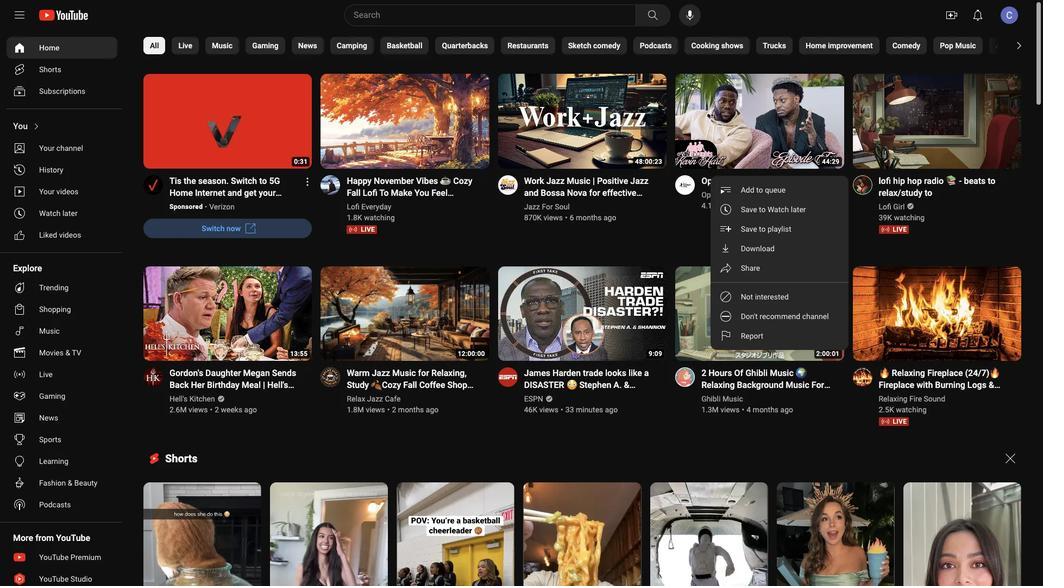 Task type: describe. For each thing, give the bounding box(es) containing it.
lofi girl link
[[879, 201, 905, 212]]

your videos
[[39, 187, 79, 196]]

hell's kitchen link
[[169, 394, 216, 405]]

tis the season. switch to 5g home internet and get your home holiday-ready.
[[169, 176, 280, 210]]

1 vertical spatial cozy
[[448, 200, 467, 210]]

coffee inside happy november vibes ☕ cozy fall lofi to make you feel peaceful while chilling in cozy coffee shop
[[347, 212, 373, 222]]

trucks
[[763, 41, 786, 50]]

kitchen down her
[[189, 395, 215, 404]]

ago for ghibli
[[780, 406, 793, 415]]

your for your channel
[[39, 144, 55, 153]]

the
[[184, 176, 196, 186]]

12:00:00
[[458, 350, 485, 358]]

relax jazz cafe
[[347, 395, 401, 404]]

liked videos
[[39, 231, 81, 240]]

1.8m views
[[347, 406, 385, 415]]

4 months ago
[[747, 406, 793, 415]]

to right beats
[[988, 176, 995, 186]]

lofi everyday link
[[347, 201, 394, 212]]

meal
[[242, 380, 261, 391]]

pop music
[[940, 41, 976, 50]]

watching inside lofi everyday 1.8k watching
[[364, 213, 395, 222]]

share
[[741, 264, 760, 273]]

gaming inside tab list
[[252, 41, 279, 50]]

sponsored
[[169, 203, 203, 211]]

2 for 2 months ago
[[392, 406, 396, 415]]

12:00:00 link
[[321, 266, 489, 362]]

1.8m
[[347, 406, 364, 415]]

positive
[[597, 176, 628, 186]]

0 horizontal spatial channel
[[56, 144, 83, 153]]

save to playlist
[[741, 225, 792, 234]]

1 vertical spatial podcasts
[[39, 501, 71, 510]]

save to playlist option
[[711, 219, 848, 239]]

sports
[[39, 436, 61, 444]]

2 hours of ghibli music 🌍 relaxing background music for healing, study, work, sleep ghibli studio
[[701, 368, 824, 415]]

48:00:23 link
[[498, 74, 667, 170]]

shop inside happy november vibes ☕ cozy fall lofi to make you feel peaceful while chilling in cozy coffee shop
[[375, 212, 395, 222]]

healing,
[[701, 392, 733, 403]]

2:00:01
[[816, 350, 840, 358]]

2:00:01 link
[[675, 266, 844, 362]]

relax/study
[[879, 188, 922, 198]]

lofi hip hop radio 📚 - beats to relax/study to
[[879, 176, 995, 198]]

lofi everyday image
[[321, 175, 340, 195]]

Search text field
[[354, 8, 633, 22]]

cooking
[[691, 41, 719, 50]]

jazz down 48:00:23
[[630, 176, 649, 186]]

exclusive
[[560, 404, 597, 415]]

48 hours, 23 seconds element
[[635, 158, 662, 165]]

pop
[[940, 41, 953, 50]]

movies
[[39, 349, 64, 357]]

jazz for soul image
[[498, 175, 518, 195]]

interested
[[755, 293, 789, 301]]

vibes
[[416, 176, 438, 186]]

james
[[524, 368, 550, 379]]

more
[[13, 533, 33, 544]]

live for lofi hip hop radio 📚 - beats to relax/study to
[[893, 226, 907, 233]]

jazz for soul link
[[524, 201, 570, 212]]

and inside tis the season. switch to 5g home internet and get your home holiday-ready.
[[227, 188, 242, 198]]

0 vertical spatial shorts
[[39, 65, 61, 74]]

youtube premium
[[39, 554, 101, 562]]

jazz up 2 months ago
[[428, 392, 447, 403]]

48:00:23
[[635, 158, 662, 165]]

study
[[347, 380, 369, 391]]

home for home improvement
[[806, 41, 826, 50]]

33
[[565, 406, 574, 415]]

46k
[[524, 406, 537, 415]]

for inside the work jazz music | positive jazz and bossa nova for effective work, study & stress relief
[[589, 188, 600, 198]]

soul
[[555, 202, 570, 211]]

instrumental
[[347, 404, 396, 415]]

don't recommend channel
[[741, 312, 829, 321]]

lofi for lofi girl
[[879, 202, 891, 211]]

days
[[757, 201, 773, 210]]

espn image
[[498, 368, 518, 387]]

james harden trade looks like a disaster 😳 stephen a. & shannon agree | first take youtube exclusive
[[524, 368, 649, 415]]

history
[[39, 166, 63, 174]]

to down radio
[[925, 188, 932, 198]]

tab list containing all
[[143, 30, 1043, 61]]

relaxing fire sound link
[[879, 394, 946, 405]]

ago for |
[[603, 213, 616, 222]]

don't
[[741, 312, 758, 321]]

stephen
[[579, 380, 611, 391]]

shopping
[[39, 305, 71, 314]]

your channel
[[39, 144, 83, 153]]

gordon's daughter megan sends back her birthday meal | hell's kitchen
[[169, 368, 296, 403]]

| inside gordon's daughter megan sends back her birthday meal | hell's kitchen
[[263, 380, 265, 391]]

44 minutes, 29 seconds element
[[822, 158, 840, 165]]

to
[[379, 188, 389, 198]]

fire inside 🔥 relaxing fireplace (24/7)🔥 fireplace with burning logs & fire sounds
[[879, 392, 893, 403]]

videos for your videos
[[56, 187, 79, 196]]

😳
[[566, 380, 577, 391]]

first
[[589, 392, 606, 403]]

0 vertical spatial cozy
[[453, 176, 472, 186]]

youtube down youtube premium
[[39, 575, 69, 584]]

2 hours, 1 second element
[[816, 350, 840, 358]]

jazz up instrumental
[[367, 395, 383, 404]]

| inside the work jazz music | positive jazz and bossa nova for effective work, study & stress relief
[[593, 176, 595, 186]]

9 minutes, 9 seconds element
[[649, 350, 662, 358]]

kitchen inside gordon's daughter megan sends back her birthday meal | hell's kitchen
[[169, 392, 199, 403]]

study,
[[735, 392, 759, 403]]

months for music
[[398, 406, 424, 415]]

premium
[[71, 554, 101, 562]]

kevin
[[781, 176, 803, 186]]

lofi for lofi everyday 1.8k watching
[[347, 202, 359, 211]]

download option
[[711, 239, 848, 259]]

sends
[[272, 368, 296, 379]]

youtube down more from youtube
[[39, 554, 69, 562]]

espn
[[524, 395, 543, 404]]

| inside james harden trade looks like a disaster 😳 stephen a. & shannon agree | first take youtube exclusive
[[585, 392, 587, 403]]

save to watch later option
[[711, 200, 848, 219]]

hell's kitchen image
[[143, 368, 163, 387]]

2 for 2 weeks ago
[[215, 406, 219, 415]]

thoughts for open thoughts with kevin hart
[[724, 176, 761, 186]]

1 horizontal spatial fireplace
[[927, 368, 963, 379]]

9:09
[[649, 350, 662, 358]]

1.8k
[[347, 213, 362, 222]]

nova
[[567, 188, 587, 198]]

shop inside warm jazz music for relaxing, study 🍂cozy fall coffee shop ambience ~ smooth jazz instrumental music
[[447, 380, 467, 391]]

improvement
[[828, 41, 873, 50]]

2 vertical spatial ghibli
[[701, 404, 724, 415]]

gordon's daughter megan sends back her birthday meal | hell's kitchen by hell's kitchen 2,680,934 views 2 weeks ago 13 minutes, 55 seconds element
[[169, 368, 299, 403]]

12
[[747, 201, 755, 210]]

lofi hip hop radio 📚 - beats to relax/study to by lofi girl 298,161,104 views element
[[879, 175, 1008, 199]]

views for james harden trade looks like a disaster 😳 stephen a. & shannon agree | first take youtube exclusive
[[539, 406, 558, 415]]

coffee inside warm jazz music for relaxing, study 🍂cozy fall coffee shop ambience ~ smooth jazz instrumental music
[[419, 380, 445, 391]]

looks
[[605, 368, 626, 379]]

& inside james harden trade looks like a disaster 😳 stephen a. & shannon agree | first take youtube exclusive
[[624, 380, 629, 391]]

advent
[[1020, 41, 1043, 50]]

relaxing fire sound image
[[853, 368, 872, 387]]

youtube inside james harden trade looks like a disaster 😳 stephen a. & shannon agree | first take youtube exclusive
[[524, 404, 558, 415]]

avatar image image
[[1001, 7, 1018, 24]]

later inside option
[[791, 205, 806, 214]]

2 hours of ghibli music 🌍 relaxing background music for healing, study, work, sleep ghibli studio link
[[701, 368, 831, 415]]

fire inside relaxing fire sound 2.5k watching
[[909, 395, 922, 404]]

1 vertical spatial fireplace
[[879, 380, 914, 391]]

news inside tab list
[[298, 41, 317, 50]]

of
[[734, 368, 743, 379]]

live for happy november vibes ☕ cozy fall lofi to make you feel peaceful while chilling in cozy coffee shop
[[361, 226, 375, 233]]

birthday
[[207, 380, 239, 391]]

🔥 relaxing fireplace (24/7)🔥fireplace with burning logs & fire sounds by relaxing fire sound 1,978,043 views element
[[879, 368, 1008, 403]]

add to queue
[[741, 186, 786, 194]]

add to queue option
[[711, 180, 848, 200]]

cafe
[[385, 395, 401, 404]]

44:29 link
[[675, 74, 844, 170]]

1 vertical spatial gaming
[[39, 392, 65, 401]]

stress
[[578, 200, 602, 210]]

to inside option
[[756, 186, 763, 194]]

sleep
[[785, 392, 806, 403]]

not
[[741, 293, 753, 301]]

report option
[[711, 326, 848, 346]]

save to watch later
[[741, 205, 806, 214]]

videos for liked videos
[[59, 231, 81, 240]]

0 horizontal spatial later
[[62, 209, 77, 218]]

🔥 relaxing fireplace (24/7)🔥 fireplace with burning logs & fire sounds link
[[879, 368, 1008, 403]]

trending
[[39, 284, 69, 292]]

for inside 'link'
[[542, 202, 553, 211]]

go to channel: verizon. element
[[209, 202, 235, 211]]

save for save to watch later
[[741, 205, 757, 214]]

add
[[741, 186, 754, 194]]

study
[[547, 200, 568, 210]]

relaxing inside relaxing fire sound 2.5k watching
[[879, 395, 907, 404]]

lofi
[[879, 176, 891, 186]]

warm jazz music for relaxing, study 🍂cozy fall coffee shop ambience ~ smooth jazz instrumental music link
[[347, 368, 476, 415]]

jazz for soul
[[524, 202, 570, 211]]

🍂cozy
[[371, 380, 401, 391]]

work,
[[524, 200, 545, 210]]

background
[[737, 380, 783, 391]]

home for home
[[39, 43, 60, 52]]

relax
[[347, 395, 365, 404]]

and inside the work jazz music | positive jazz and bossa nova for effective work, study & stress relief
[[524, 188, 539, 198]]

live inside tab list
[[178, 41, 192, 50]]

youtube up youtube premium
[[56, 533, 90, 544]]

relief
[[605, 200, 624, 210]]



Task type: vqa. For each thing, say whether or not it's contained in the screenshot.
1:15:44
no



Task type: locate. For each thing, give the bounding box(es) containing it.
internet
[[195, 188, 225, 198]]

1 vertical spatial you
[[414, 188, 429, 198]]

ago down add to queue option at top
[[775, 201, 787, 210]]

hell's inside gordon's daughter megan sends back her birthday meal | hell's kitchen
[[267, 380, 288, 391]]

& inside the work jazz music | positive jazz and bossa nova for effective work, study & stress relief
[[571, 200, 576, 210]]

| left positive
[[593, 176, 595, 186]]

1 vertical spatial ghibli
[[701, 395, 721, 404]]

1 vertical spatial coffee
[[419, 380, 445, 391]]

1 horizontal spatial gaming
[[252, 41, 279, 50]]

& left the tv
[[65, 349, 70, 357]]

1 horizontal spatial and
[[524, 188, 539, 198]]

and down work
[[524, 188, 539, 198]]

views for gordon's daughter megan sends back her birthday meal | hell's kitchen
[[189, 406, 208, 415]]

hell's inside hell's kitchen link
[[169, 395, 188, 404]]

your up history
[[39, 144, 55, 153]]

1 vertical spatial switch
[[202, 224, 225, 233]]

movies & tv link
[[7, 342, 117, 364], [7, 342, 117, 364]]

agree
[[560, 392, 582, 403]]

open for open thoughts with kevin hart
[[701, 176, 722, 186]]

0 horizontal spatial coffee
[[347, 212, 373, 222]]

jazz up 870k
[[524, 202, 540, 211]]

0 horizontal spatial fire
[[879, 392, 893, 403]]

& left beauty
[[68, 479, 72, 488]]

months down the stress
[[576, 213, 602, 222]]

2 horizontal spatial months
[[753, 406, 778, 415]]

ghibli music link
[[701, 394, 744, 405]]

13:55
[[290, 350, 308, 358]]

fireplace down 🔥
[[879, 380, 914, 391]]

switch now
[[202, 224, 241, 233]]

open for open thoughts
[[701, 190, 719, 199]]

beats
[[964, 176, 986, 186]]

studio down premium
[[71, 575, 92, 584]]

to left "playlist"
[[759, 225, 766, 234]]

2 horizontal spatial 2
[[701, 368, 706, 379]]

1 horizontal spatial switch
[[231, 176, 257, 186]]

1 vertical spatial for
[[418, 368, 429, 379]]

0 vertical spatial coffee
[[347, 212, 373, 222]]

watching down everyday on the top left
[[364, 213, 395, 222]]

beauty
[[74, 479, 97, 488]]

33 minutes ago
[[565, 406, 618, 415]]

relaxing up healing,
[[701, 380, 735, 391]]

0 horizontal spatial home
[[39, 43, 60, 52]]

comedy
[[593, 41, 620, 50]]

0 vertical spatial with
[[763, 176, 779, 186]]

to right add
[[756, 186, 763, 194]]

not interested
[[741, 293, 789, 301]]

views down hell's kitchen link
[[189, 406, 208, 415]]

for up 870k views
[[542, 202, 553, 211]]

watching down girl
[[894, 213, 925, 222]]

list box containing add to queue
[[711, 176, 848, 350]]

chilling
[[407, 200, 436, 210]]

13 minutes, 55 seconds element
[[290, 350, 308, 358]]

1 horizontal spatial hell's
[[267, 380, 288, 391]]

podcasts right comedy at top
[[640, 41, 672, 50]]

0 horizontal spatial |
[[263, 380, 265, 391]]

Switch now text field
[[202, 224, 241, 233]]

1 vertical spatial |
[[263, 380, 265, 391]]

1 horizontal spatial shorts
[[165, 453, 198, 466]]

hell's down sends
[[267, 380, 288, 391]]

save inside option
[[741, 225, 757, 234]]

your videos link
[[7, 181, 117, 203], [7, 181, 117, 203]]

| left first
[[585, 392, 587, 403]]

music
[[212, 41, 233, 50], [955, 41, 976, 50], [567, 176, 590, 186], [39, 327, 60, 336], [392, 368, 416, 379], [770, 368, 794, 379], [786, 380, 809, 391], [722, 395, 743, 404], [398, 404, 422, 415]]

0 horizontal spatial news
[[39, 414, 58, 423]]

ago for sends
[[244, 406, 257, 415]]

1 horizontal spatial live
[[178, 41, 192, 50]]

podcasts inside tab list
[[640, 41, 672, 50]]

months for studio
[[753, 406, 778, 415]]

1 vertical spatial studio
[[71, 575, 92, 584]]

you link
[[7, 116, 117, 137], [7, 116, 117, 137]]

youtube down shannon
[[524, 404, 558, 415]]

0 vertical spatial for
[[589, 188, 600, 198]]

fire up 2.5k
[[879, 392, 893, 403]]

hours
[[708, 368, 732, 379]]

home up home
[[169, 188, 193, 198]]

0 vertical spatial ghibli
[[745, 368, 768, 379]]

lofi inside lofi everyday 1.8k watching
[[347, 202, 359, 211]]

0 vertical spatial thoughts
[[724, 176, 761, 186]]

1 vertical spatial fall
[[403, 380, 417, 391]]

to inside option
[[759, 205, 766, 214]]

for left 'relaxing,' at the bottom of the page
[[418, 368, 429, 379]]

None search field
[[325, 4, 673, 26]]

home left improvement
[[806, 41, 826, 50]]

live right all
[[178, 41, 192, 50]]

jazz up bossa
[[546, 176, 565, 186]]

watch inside option
[[768, 205, 789, 214]]

music inside the work jazz music | positive jazz and bossa nova for effective work, study & stress relief
[[567, 176, 590, 186]]

0:31
[[294, 158, 308, 165]]

live down lofi everyday 1.8k watching
[[361, 226, 375, 233]]

0 vertical spatial your
[[39, 144, 55, 153]]

1 horizontal spatial news
[[298, 41, 317, 50]]

home inside tis the season. switch to 5g home internet and get your home holiday-ready.
[[169, 188, 193, 198]]

views for open thoughts with kevin hart
[[720, 201, 740, 210]]

1 vertical spatial thoughts
[[721, 190, 753, 199]]

870k
[[524, 213, 542, 222]]

jazz inside 'link'
[[524, 202, 540, 211]]

thoughts
[[724, 176, 761, 186], [721, 190, 753, 199]]

5g
[[269, 176, 280, 186]]

open thoughts image
[[675, 175, 695, 195]]

open up open thoughts
[[701, 176, 722, 186]]

1 horizontal spatial studio
[[726, 404, 751, 415]]

0 horizontal spatial with
[[763, 176, 779, 186]]

logs
[[967, 380, 986, 391]]

1 vertical spatial open
[[701, 190, 719, 199]]

watching inside relaxing fire sound 2.5k watching
[[896, 406, 927, 415]]

1 save from the top
[[741, 205, 757, 214]]

0 horizontal spatial fall
[[347, 188, 361, 198]]

lofi inside happy november vibes ☕ cozy fall lofi to make you feel peaceful while chilling in cozy coffee shop
[[363, 188, 377, 198]]

live status for lofi hip hop radio 📚 - beats to relax/study to
[[879, 225, 909, 234]]

0 horizontal spatial months
[[398, 406, 424, 415]]

james harden trade looks like a disaster 😳 stephen a. & shannon agree | first take youtube exclusive by espn 46,051 views 33 minutes ago 9 minutes, 9 seconds element
[[524, 368, 654, 415]]

0 vertical spatial save
[[741, 205, 757, 214]]

home
[[169, 200, 191, 210]]

views for 2 hours of ghibli music 🌍 relaxing background music for healing, study, work, sleep ghibli studio
[[720, 406, 740, 415]]

1 horizontal spatial watch
[[768, 205, 789, 214]]

studio down study,
[[726, 404, 751, 415]]

1 vertical spatial shop
[[447, 380, 467, 391]]

2 left the "hours"
[[701, 368, 706, 379]]

save for save to playlist
[[741, 225, 757, 234]]

studio inside 2 hours of ghibli music 🌍 relaxing background music for healing, study, work, sleep ghibli studio
[[726, 404, 751, 415]]

lofi up 1.8k
[[347, 202, 359, 211]]

fire left sound
[[909, 395, 922, 404]]

live status down 39k watching
[[879, 225, 909, 234]]

1 open from the top
[[701, 176, 722, 186]]

switch up get
[[231, 176, 257, 186]]

music link
[[7, 321, 117, 342], [7, 321, 117, 342]]

ghibli music image
[[675, 368, 695, 387]]

lofi girl
[[879, 202, 905, 211]]

12 hours element
[[458, 350, 485, 358]]

1 horizontal spatial months
[[576, 213, 602, 222]]

watch up liked
[[39, 209, 61, 218]]

ago for looks
[[605, 406, 618, 415]]

0 vertical spatial open
[[701, 176, 722, 186]]

videos right liked
[[59, 231, 81, 240]]

go to channel: verizon. image
[[143, 175, 163, 195]]

fall inside happy november vibes ☕ cozy fall lofi to make you feel peaceful while chilling in cozy coffee shop
[[347, 188, 361, 198]]

ago down smooth
[[426, 406, 439, 415]]

home improvement
[[806, 41, 873, 50]]

thoughts inside 'link'
[[721, 190, 753, 199]]

fireplace
[[927, 368, 963, 379], [879, 380, 914, 391]]

podcasts down fashion
[[39, 501, 71, 510]]

trade
[[583, 368, 603, 379]]

a.
[[613, 380, 622, 391]]

2 horizontal spatial home
[[806, 41, 826, 50]]

everyday
[[361, 202, 391, 211]]

channel right recommend
[[802, 312, 829, 321]]

for down 2:00:01
[[811, 380, 824, 391]]

watching
[[364, 213, 395, 222], [894, 213, 925, 222], [896, 406, 927, 415]]

🔥 relaxing fireplace (24/7)🔥 fireplace with burning logs & fire sounds
[[879, 368, 1000, 403]]

1 horizontal spatial |
[[585, 392, 587, 403]]

1 horizontal spatial 2
[[392, 406, 396, 415]]

open inside 'link'
[[701, 190, 719, 199]]

channel up history
[[56, 144, 83, 153]]

1 vertical spatial relaxing
[[701, 380, 735, 391]]

lofi hip hop radio 📚 - beats to relax/study to link
[[879, 175, 1008, 199]]

46k views
[[524, 406, 558, 415]]

to inside tis the season. switch to 5g home internet and get your home holiday-ready.
[[259, 176, 267, 186]]

tv
[[72, 349, 81, 357]]

later up "playlist"
[[791, 205, 806, 214]]

subscriptions
[[39, 87, 85, 96]]

views down ghibli music link
[[720, 406, 740, 415]]

warm
[[347, 368, 370, 379]]

youtube
[[524, 404, 558, 415], [56, 533, 90, 544], [39, 554, 69, 562], [39, 575, 69, 584]]

views for warm jazz music for relaxing, study 🍂cozy fall coffee shop ambience ~ smooth jazz instrumental music
[[366, 406, 385, 415]]

6 months ago
[[570, 213, 616, 222]]

ad - tis the season. switch to 5g home internet and get your home holiday-ready. - 31 seconds - switch to 5g home internet. perfect for the most wi-fi time of year. - verizon - play video element
[[169, 175, 299, 210]]

1 horizontal spatial coffee
[[419, 380, 445, 391]]

relaxing up sounds at the right bottom of page
[[892, 368, 925, 379]]

to right '12'
[[759, 205, 766, 214]]

live status for 🔥 relaxing fireplace (24/7)🔥 fireplace with burning logs & fire sounds
[[879, 418, 909, 427]]

1 horizontal spatial with
[[916, 380, 933, 391]]

2 your from the top
[[39, 187, 55, 196]]

0 horizontal spatial hell's
[[169, 395, 188, 404]]

to inside option
[[759, 225, 766, 234]]

live down 2.5k
[[893, 418, 907, 426]]

1 horizontal spatial for
[[589, 188, 600, 198]]

views down jazz for soul 'link'
[[544, 213, 563, 222]]

live status
[[347, 225, 377, 234], [879, 225, 909, 234], [879, 418, 909, 427]]

live
[[361, 226, 375, 233], [893, 226, 907, 233], [893, 418, 907, 426]]

| right meal
[[263, 380, 265, 391]]

1 vertical spatial save
[[741, 225, 757, 234]]

0 vertical spatial fireplace
[[927, 368, 963, 379]]

videos
[[56, 187, 79, 196], [59, 231, 81, 240]]

cozy right ☕
[[453, 176, 472, 186]]

1 vertical spatial for
[[811, 380, 824, 391]]

0 horizontal spatial and
[[227, 188, 242, 198]]

share option
[[711, 259, 848, 278]]

1 horizontal spatial later
[[791, 205, 806, 214]]

2 vertical spatial relaxing
[[879, 395, 907, 404]]

relax jazz cafe image
[[321, 368, 340, 387]]

list box
[[711, 176, 848, 350]]

0 horizontal spatial lofi
[[347, 202, 359, 211]]

2 hours of ghibli music 🌍 relaxing background music for healing, study, work, sleep ghibli studio by ghibli music 1,314,950 views 4 months ago 2 hours element
[[701, 368, 831, 415]]

4.1m views
[[701, 201, 740, 210]]

1 horizontal spatial lofi
[[363, 188, 377, 198]]

0 vertical spatial relaxing
[[892, 368, 925, 379]]

for inside 2 hours of ghibli music 🌍 relaxing background music for healing, study, work, sleep ghibli studio
[[811, 380, 824, 391]]

1 horizontal spatial home
[[169, 188, 193, 198]]

views for work jazz music | positive jazz and bossa nova for effective work, study & stress relief
[[544, 213, 563, 222]]

2.6m views
[[169, 406, 208, 415]]

0 horizontal spatial shop
[[375, 212, 395, 222]]

1 vertical spatial live
[[39, 370, 53, 379]]

to left 5g
[[259, 176, 267, 186]]

shop down everyday on the top left
[[375, 212, 395, 222]]

shop down 'relaxing,' at the bottom of the page
[[447, 380, 467, 391]]

0 vertical spatial you
[[13, 121, 28, 131]]

1 vertical spatial channel
[[802, 312, 829, 321]]

0 vertical spatial studio
[[726, 404, 751, 415]]

news
[[298, 41, 317, 50], [39, 414, 58, 423]]

0 vertical spatial for
[[542, 202, 553, 211]]

not interested option
[[711, 287, 848, 307]]

switch inside 'link'
[[202, 224, 225, 233]]

home up the subscriptions
[[39, 43, 60, 52]]

happy november vibes ☕ cozy fall lofi to make you feel peaceful while chilling in cozy coffee shop by lofi everyday  132,295 views element
[[347, 175, 476, 222]]

0 horizontal spatial switch
[[202, 224, 225, 233]]

like
[[628, 368, 642, 379]]

fire
[[879, 392, 893, 403], [909, 395, 922, 404]]

relaxing inside 🔥 relaxing fireplace (24/7)🔥 fireplace with burning logs & fire sounds
[[892, 368, 925, 379]]

2 open from the top
[[701, 190, 719, 199]]

0 horizontal spatial for
[[418, 368, 429, 379]]

coffee down peaceful
[[347, 212, 373, 222]]

fall inside warm jazz music for relaxing, study 🍂cozy fall coffee shop ambience ~ smooth jazz instrumental music
[[403, 380, 417, 391]]

ghibli up 1.3m at the bottom right of page
[[701, 395, 721, 404]]

0 vertical spatial hell's
[[267, 380, 288, 391]]

home inside tab list
[[806, 41, 826, 50]]

news up 'sports'
[[39, 414, 58, 423]]

switch left now
[[202, 224, 225, 233]]

2 for 2 hours of ghibli music 🌍 relaxing background music for healing, study, work, sleep ghibli studio
[[701, 368, 706, 379]]

& right soul
[[571, 200, 576, 210]]

minutes
[[576, 406, 603, 415]]

2
[[701, 368, 706, 379], [215, 406, 219, 415], [392, 406, 396, 415]]

shorts down 2.6m
[[165, 453, 198, 466]]

0:31 link
[[143, 74, 312, 170]]

sketch
[[568, 41, 591, 50]]

warm jazz music for relaxing, study 🍂cozy fall coffee shop ambience ~ smooth jazz instrumental music by relax jazz cafe 1,825,516 views 2 months ago 12 hours element
[[347, 368, 476, 415]]

thoughts for open thoughts
[[721, 190, 753, 199]]

hell's up 2.6m
[[169, 395, 188, 404]]

gordon's daughter megan sends back her birthday meal | hell's kitchen link
[[169, 368, 299, 403]]

jazz up 🍂cozy
[[372, 368, 390, 379]]

0 vertical spatial shop
[[375, 212, 395, 222]]

1 and from the left
[[227, 188, 242, 198]]

2 inside 2 hours of ghibli music 🌍 relaxing background music for healing, study, work, sleep ghibli studio
[[701, 368, 706, 379]]

harden
[[552, 368, 581, 379]]

news link
[[7, 407, 117, 429], [7, 407, 117, 429]]

4
[[747, 406, 751, 415]]

2 vertical spatial |
[[585, 392, 587, 403]]

2 horizontal spatial |
[[593, 176, 595, 186]]

ago for for
[[426, 406, 439, 415]]

open thoughts with kevin hart by open thoughts 4,175,437 views 12 days ago 44 minutes element
[[701, 175, 822, 187]]

podcasts link
[[7, 494, 117, 516], [7, 494, 117, 516]]

ghibli up background
[[745, 368, 768, 379]]

youtube studio link
[[7, 569, 117, 587], [7, 569, 117, 587]]

action-
[[996, 41, 1020, 50]]

for inside warm jazz music for relaxing, study 🍂cozy fall coffee shop ambience ~ smooth jazz instrumental music
[[418, 368, 429, 379]]

bossa
[[541, 188, 565, 198]]

live status down 2.5k
[[879, 418, 909, 427]]

1 your from the top
[[39, 144, 55, 153]]

& right logs
[[989, 380, 994, 391]]

shopping link
[[7, 299, 117, 321], [7, 299, 117, 321]]

thoughts up '12'
[[721, 190, 753, 199]]

home
[[806, 41, 826, 50], [39, 43, 60, 52], [169, 188, 193, 198]]

thoughts up "open thoughts" 'link'
[[724, 176, 761, 186]]

your down history
[[39, 187, 55, 196]]

relaxing up 2.5k
[[879, 395, 907, 404]]

months down work, at the bottom right
[[753, 406, 778, 415]]

0 vertical spatial news
[[298, 41, 317, 50]]

0 horizontal spatial for
[[542, 202, 553, 211]]

lofi girl image
[[853, 175, 872, 195]]

ago right weeks
[[244, 406, 257, 415]]

months for relief
[[576, 213, 602, 222]]

1 vertical spatial with
[[916, 380, 933, 391]]

ago down sleep
[[780, 406, 793, 415]]

ghibli
[[745, 368, 768, 379], [701, 395, 721, 404], [701, 404, 724, 415]]

holiday-
[[194, 200, 224, 210]]

later up liked videos
[[62, 209, 77, 218]]

watch
[[768, 205, 789, 214], [39, 209, 61, 218]]

1 vertical spatial news
[[39, 414, 58, 423]]

fall down happy
[[347, 188, 361, 198]]

lofi up 39k
[[879, 202, 891, 211]]

relaxing inside 2 hours of ghibli music 🌍 relaxing background music for healing, study, work, sleep ghibli studio
[[701, 380, 735, 391]]

& right a. at the bottom right of page
[[624, 380, 629, 391]]

months down smooth
[[398, 406, 424, 415]]

live for 🔥 relaxing fireplace (24/7)🔥 fireplace with burning logs & fire sounds
[[893, 418, 907, 426]]

tab list
[[143, 30, 1043, 61]]

lofi up peaceful
[[363, 188, 377, 198]]

0 horizontal spatial fireplace
[[879, 380, 914, 391]]

save inside option
[[741, 205, 757, 214]]

2 down cafe
[[392, 406, 396, 415]]

0 vertical spatial videos
[[56, 187, 79, 196]]

1 vertical spatial hell's
[[169, 395, 188, 404]]

0 horizontal spatial podcasts
[[39, 501, 71, 510]]

watching down relaxing fire sound link
[[896, 406, 927, 415]]

channel inside option
[[802, 312, 829, 321]]

live down 39k watching
[[893, 226, 907, 233]]

1 horizontal spatial for
[[811, 380, 824, 391]]

hop
[[907, 176, 922, 186]]

fall
[[347, 188, 361, 198], [403, 380, 417, 391]]

fall up smooth
[[403, 380, 417, 391]]

ago for kevin
[[775, 201, 787, 210]]

0 horizontal spatial gaming
[[39, 392, 65, 401]]

live down the movies
[[39, 370, 53, 379]]

0 horizontal spatial you
[[13, 121, 28, 131]]

& inside 🔥 relaxing fireplace (24/7)🔥 fireplace with burning logs & fire sounds
[[989, 380, 994, 391]]

2 save from the top
[[741, 225, 757, 234]]

2.6m
[[169, 406, 187, 415]]

all
[[150, 41, 159, 50]]

your for your videos
[[39, 187, 55, 196]]

1 horizontal spatial podcasts
[[640, 41, 672, 50]]

&
[[571, 200, 576, 210], [65, 349, 70, 357], [624, 380, 629, 391], [989, 380, 994, 391], [68, 479, 72, 488]]

0 horizontal spatial 2
[[215, 406, 219, 415]]

~
[[388, 392, 394, 403]]

0 horizontal spatial studio
[[71, 575, 92, 584]]

you inside happy november vibes ☕ cozy fall lofi to make you feel peaceful while chilling in cozy coffee shop
[[414, 188, 429, 198]]

youtube studio
[[39, 575, 92, 584]]

watch later link
[[7, 203, 117, 224], [7, 203, 117, 224]]

work jazz music | positive jazz and bossa nova for effective work, study & stress relief by jazz for soul 870,381 views 6 months ago 48 hours element
[[524, 175, 654, 210]]

kitchen down back
[[169, 392, 199, 403]]

live
[[178, 41, 192, 50], [39, 370, 53, 379]]

ago down "relief"
[[603, 213, 616, 222]]

coffee down 'relaxing,' at the bottom of the page
[[419, 380, 445, 391]]

switch inside tis the season. switch to 5g home internet and get your home holiday-ready.
[[231, 176, 257, 186]]

quarterbacks
[[442, 41, 488, 50]]

happy november vibes ☕ cozy fall lofi to make you feel peaceful while chilling in cozy coffee shop
[[347, 176, 472, 222]]

0 vertical spatial switch
[[231, 176, 257, 186]]

0 vertical spatial gaming
[[252, 41, 279, 50]]

1 horizontal spatial fire
[[909, 395, 922, 404]]

peaceful
[[347, 200, 381, 210]]

open up 4.1m
[[701, 190, 719, 199]]

0 vertical spatial live
[[178, 41, 192, 50]]

0 vertical spatial channel
[[56, 144, 83, 153]]

fashion
[[39, 479, 66, 488]]

channel
[[56, 144, 83, 153], [802, 312, 829, 321]]

to
[[259, 176, 267, 186], [988, 176, 995, 186], [756, 186, 763, 194], [925, 188, 932, 198], [759, 205, 766, 214], [759, 225, 766, 234]]

0 horizontal spatial watch
[[39, 209, 61, 218]]

ghibli down healing,
[[701, 404, 724, 415]]

ago down take
[[605, 406, 618, 415]]

for up the stress
[[589, 188, 600, 198]]

watch down add to queue option at top
[[768, 205, 789, 214]]

live status down 1.8k
[[347, 225, 377, 234]]

live status for happy november vibes ☕ cozy fall lofi to make you feel peaceful while chilling in cozy coffee shop
[[347, 225, 377, 234]]

1 vertical spatial shorts
[[165, 453, 198, 466]]

subscriptions link
[[7, 80, 117, 102], [7, 80, 117, 102]]

0 vertical spatial podcasts
[[640, 41, 672, 50]]

0 horizontal spatial live
[[39, 370, 53, 379]]

views down "open thoughts" 'link'
[[720, 201, 740, 210]]

relaxing
[[892, 368, 925, 379], [701, 380, 735, 391], [879, 395, 907, 404]]

2 horizontal spatial lofi
[[879, 202, 891, 211]]

with inside 🔥 relaxing fireplace (24/7)🔥 fireplace with burning logs & fire sounds
[[916, 380, 933, 391]]

31 seconds element
[[294, 158, 308, 165]]

2 and from the left
[[524, 188, 539, 198]]

don't recommend channel option
[[711, 307, 848, 326]]

shannon
[[524, 392, 558, 403]]



